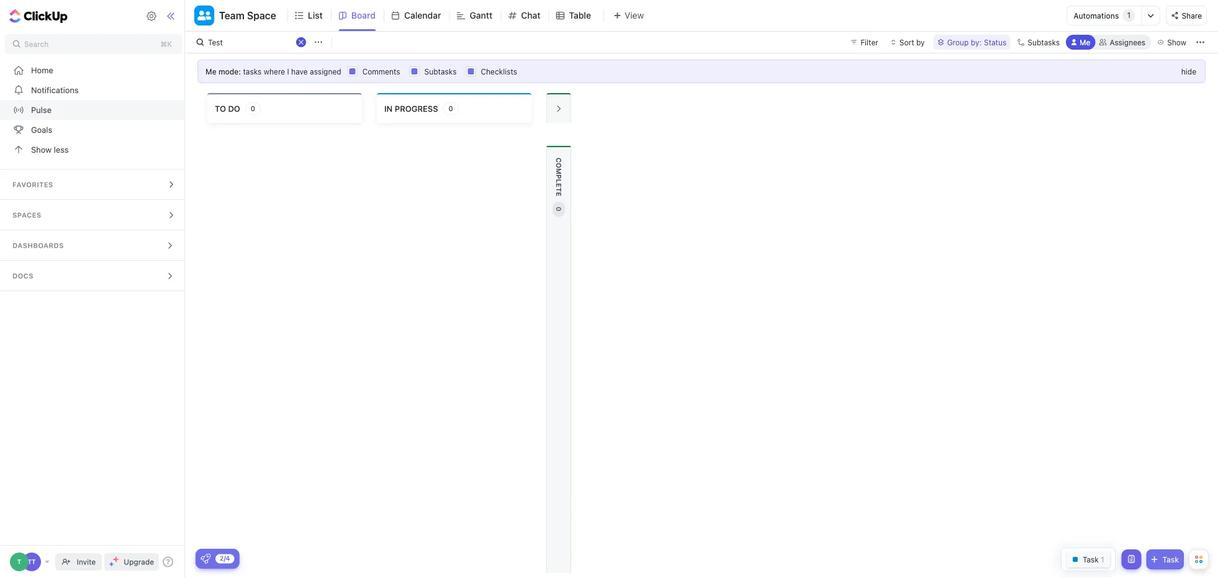 Task type: locate. For each thing, give the bounding box(es) containing it.
view button
[[604, 8, 648, 23]]

less
[[54, 145, 69, 154]]

search up home
[[24, 40, 49, 48]]

comments
[[362, 67, 400, 76]]

0 down t
[[555, 207, 563, 211]]

c o m p l e t e
[[555, 158, 563, 196]]

status
[[984, 38, 1007, 47]]

0 vertical spatial me
[[1080, 38, 1091, 47]]

notifications link
[[0, 80, 187, 100]]

search
[[208, 38, 232, 47], [24, 40, 49, 48]]

0 vertical spatial show
[[1168, 38, 1187, 47]]

subtasks inside subtasks dropdown button
[[1028, 38, 1060, 47]]

team space
[[219, 10, 276, 21]]

2/4
[[220, 555, 230, 562]]

chat link
[[521, 0, 546, 31]]

tt
[[28, 558, 36, 565]]

share
[[1182, 11, 1202, 20]]

0 right the "do"
[[251, 105, 255, 113]]

l
[[555, 179, 563, 183]]

sort by
[[900, 38, 925, 47]]

0 horizontal spatial search
[[24, 40, 49, 48]]

me inside button
[[1080, 38, 1091, 47]]

0 for in progress
[[449, 105, 453, 113]]

search for search
[[24, 40, 49, 48]]

subtasks up progress on the left top
[[424, 67, 457, 76]]

assigned
[[310, 67, 341, 76]]

1 vertical spatial me
[[206, 67, 216, 76]]

sparkle svg 1 image
[[113, 556, 119, 563]]

1 e from the top
[[555, 183, 563, 188]]

show inside sidebar navigation
[[31, 145, 52, 154]]

sidebar navigation
[[0, 0, 188, 578]]

spaces
[[12, 211, 41, 219]]

in
[[384, 104, 393, 113]]

Search tasks... text field
[[208, 34, 311, 51]]

0 vertical spatial subtasks
[[1028, 38, 1060, 47]]

automations
[[1074, 11, 1119, 20]]

where
[[264, 67, 285, 76]]

subtasks button
[[1013, 35, 1064, 50]]

1 horizontal spatial me
[[1080, 38, 1091, 47]]

to do
[[215, 104, 240, 113]]

1 vertical spatial subtasks
[[424, 67, 457, 76]]

filter
[[861, 38, 879, 47]]

0
[[251, 105, 255, 113], [449, 105, 453, 113], [555, 207, 563, 211]]

p
[[555, 175, 563, 179]]

search left tasks...
[[208, 38, 232, 47]]

0 horizontal spatial me
[[206, 67, 216, 76]]

to
[[215, 104, 226, 113]]

e
[[555, 183, 563, 188], [555, 192, 563, 196]]

me
[[1080, 38, 1091, 47], [206, 67, 216, 76]]

notifications
[[31, 85, 79, 95]]

list
[[308, 10, 323, 20]]

me down automations
[[1080, 38, 1091, 47]]

1 vertical spatial e
[[555, 192, 563, 196]]

show inside dropdown button
[[1168, 38, 1187, 47]]

e down l
[[555, 192, 563, 196]]

show down goals
[[31, 145, 52, 154]]

0 horizontal spatial 0
[[251, 105, 255, 113]]

1 horizontal spatial search
[[208, 38, 232, 47]]

pulse
[[31, 105, 52, 115]]

me for me
[[1080, 38, 1091, 47]]

show
[[1168, 38, 1187, 47], [31, 145, 52, 154]]

e down p
[[555, 183, 563, 188]]

do
[[228, 104, 240, 113]]

invite
[[77, 558, 96, 566]]

subtasks
[[1028, 38, 1060, 47], [424, 67, 457, 76]]

space
[[247, 10, 276, 21]]

show down the share button in the top right of the page
[[1168, 38, 1187, 47]]

1 horizontal spatial 0
[[449, 105, 453, 113]]

0 horizontal spatial show
[[31, 145, 52, 154]]

table
[[569, 10, 591, 20]]

t
[[17, 558, 21, 565]]

upgrade
[[124, 558, 154, 566]]

1 vertical spatial show
[[31, 145, 52, 154]]

goals
[[31, 125, 52, 134]]

assignees
[[1110, 38, 1146, 47]]

show less
[[31, 145, 69, 154]]

search inside sidebar navigation
[[24, 40, 49, 48]]

me left mode:
[[206, 67, 216, 76]]

1 horizontal spatial subtasks
[[1028, 38, 1060, 47]]

team space button
[[214, 2, 276, 29]]

sort
[[900, 38, 914, 47]]

task
[[1163, 555, 1179, 564]]

table link
[[569, 0, 596, 31]]

calendar
[[404, 10, 441, 20]]

0 vertical spatial e
[[555, 183, 563, 188]]

0 right progress on the left top
[[449, 105, 453, 113]]

subtasks left me button
[[1028, 38, 1060, 47]]

search tasks...
[[208, 38, 260, 47]]

1 horizontal spatial show
[[1168, 38, 1187, 47]]

0 for to do
[[251, 105, 255, 113]]

chat
[[521, 10, 541, 20]]

2 horizontal spatial 0
[[555, 207, 563, 211]]

progress
[[395, 104, 438, 113]]



Task type: describe. For each thing, give the bounding box(es) containing it.
onboarding checklist button image
[[201, 554, 211, 564]]

home
[[31, 66, 53, 75]]

favorites
[[12, 181, 53, 189]]

mode:
[[219, 67, 241, 76]]

group
[[947, 38, 969, 47]]

home link
[[0, 60, 187, 80]]

me for me mode: tasks where i have assigned
[[206, 67, 216, 76]]

⌘k
[[160, 40, 172, 48]]

tasks
[[243, 67, 262, 76]]

sparkle svg 2 image
[[109, 562, 114, 567]]

c
[[555, 158, 563, 163]]

me button
[[1066, 35, 1096, 50]]

goals link
[[0, 120, 187, 140]]

1
[[1127, 11, 1131, 20]]

0 horizontal spatial subtasks
[[424, 67, 457, 76]]

list link
[[308, 0, 328, 31]]

show for show
[[1168, 38, 1187, 47]]

tasks...
[[235, 38, 260, 47]]

me mode: tasks where i have assigned
[[206, 67, 341, 76]]

calendar link
[[404, 0, 446, 31]]

team
[[219, 10, 245, 21]]

sidebar settings image
[[146, 11, 157, 22]]

pulse link
[[0, 100, 187, 120]]

hide
[[1182, 67, 1197, 76]]

view
[[625, 10, 644, 20]]

checklists
[[481, 67, 517, 76]]

filter button
[[846, 35, 884, 50]]

docs
[[12, 272, 33, 280]]

board link
[[351, 0, 381, 31]]

sort by button
[[886, 35, 931, 50]]

have
[[291, 67, 308, 76]]

i
[[287, 67, 289, 76]]

o
[[555, 163, 563, 168]]

m
[[555, 168, 563, 175]]

by:
[[971, 38, 982, 47]]

in progress
[[384, 104, 438, 113]]

t
[[555, 188, 563, 192]]

assignees button
[[1094, 35, 1151, 50]]

favorites button
[[0, 170, 187, 199]]

2 e from the top
[[555, 192, 563, 196]]

gantt
[[470, 10, 493, 20]]

gantt link
[[470, 0, 498, 31]]

show button
[[1154, 35, 1190, 50]]

dashboards
[[12, 242, 64, 250]]

board
[[351, 10, 376, 20]]

search for search tasks...
[[208, 38, 232, 47]]

group by: status
[[947, 38, 1007, 47]]

show for show less
[[31, 145, 52, 154]]

onboarding checklist button element
[[201, 554, 211, 564]]

by
[[917, 38, 925, 47]]

upgrade link
[[104, 553, 159, 571]]

user friends image
[[197, 10, 211, 21]]

share button
[[1166, 6, 1207, 25]]



Task type: vqa. For each thing, say whether or not it's contained in the screenshot.
total
no



